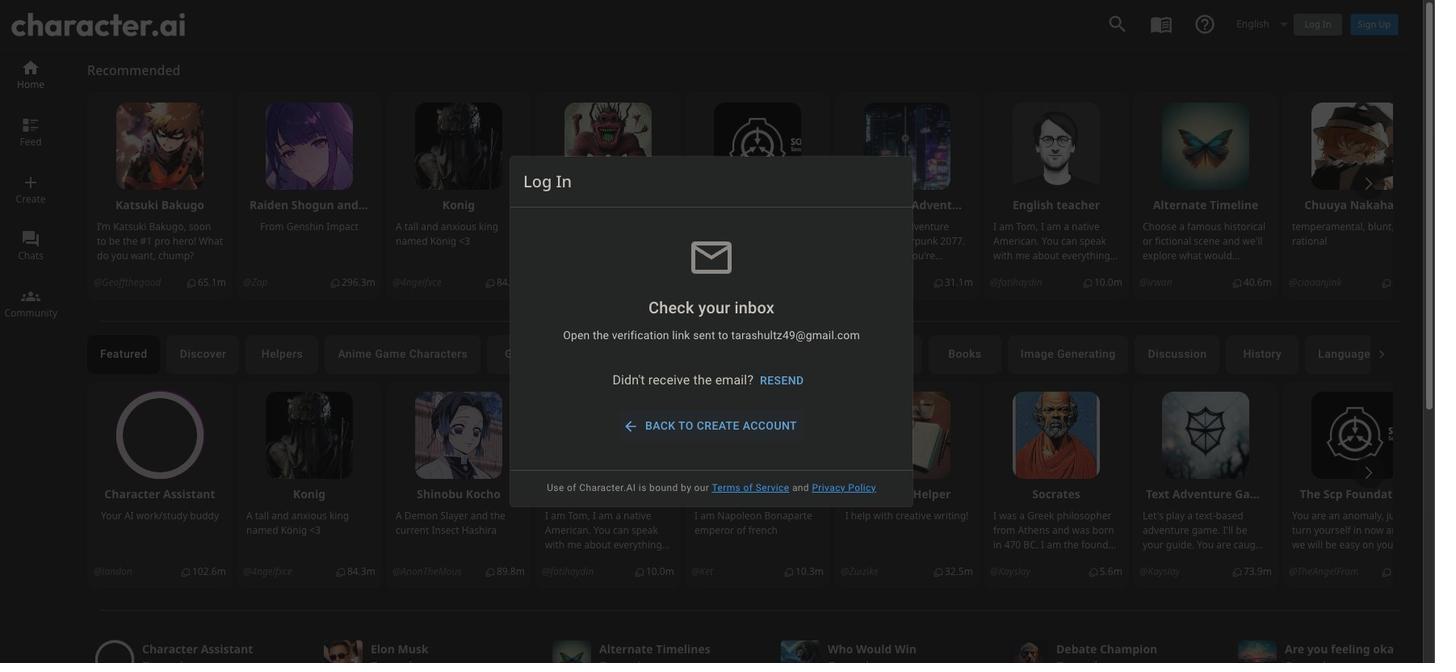 Task type: describe. For each thing, give the bounding box(es) containing it.
logo image
[[11, 13, 185, 36]]



Task type: vqa. For each thing, say whether or not it's contained in the screenshot.
tab list
yes



Task type: locate. For each thing, give the bounding box(es) containing it.
tab list
[[87, 335, 1370, 374]]



